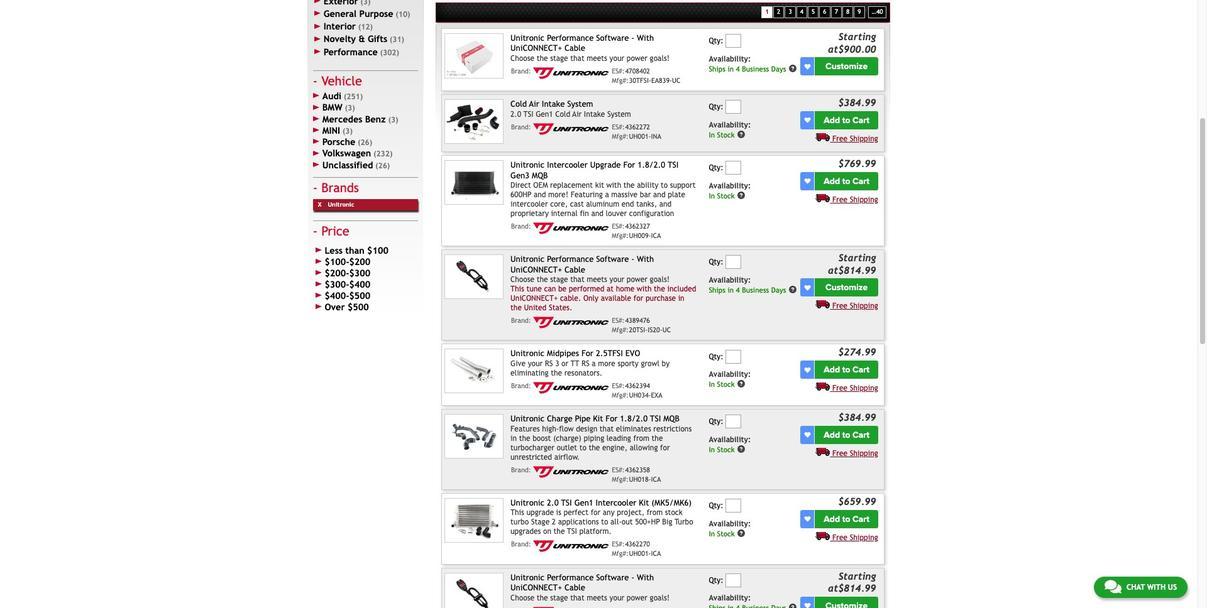Task type: locate. For each thing, give the bounding box(es) containing it.
3 es#: from the top
[[612, 223, 625, 230]]

free shipping image for $769.99
[[816, 194, 830, 202]]

add to wish list image for $814.99
[[805, 603, 811, 609]]

1 horizontal spatial intercooler
[[596, 499, 637, 508]]

es#: down louver
[[612, 223, 625, 230]]

unitronic for es#: 4362270 mfg#: uh001-ica
[[511, 499, 545, 508]]

1 customize from the top
[[826, 61, 868, 72]]

comments image
[[1105, 580, 1122, 595]]

0 vertical spatial $500
[[349, 291, 370, 301]]

business
[[742, 64, 769, 73], [742, 286, 769, 295]]

ica inside es#: 4362270 mfg#: uh001-ica
[[651, 550, 661, 558]]

states.
[[549, 304, 572, 313]]

2 in from the top
[[709, 191, 715, 200]]

cable for es#: 4708402 mfg#: 30tfsi-ea839-uc
[[565, 44, 585, 53]]

2 es#: from the top
[[612, 123, 625, 131]]

starting
[[839, 31, 876, 42], [839, 252, 876, 264], [839, 571, 876, 582]]

price
[[321, 224, 349, 238]]

es#4505411 - tigmbqg3-uc - unitronic performance software - with uniconnect+ cable - choose the stage that meets your power goals! - unitronic - volkswagen image
[[445, 573, 504, 609]]

1 goals! from the top
[[650, 54, 670, 63]]

0 vertical spatial ica
[[651, 232, 661, 240]]

performance inside unitronic performance software - with uniconnect+ cable choose the stage that meets your power goals! this tune can be performed at home with the included uniconnect+ cable. only available for purchase in the united states.
[[547, 255, 594, 264]]

with inside unitronic performance software - with uniconnect+ cable choose the stage that meets your power goals! this tune can be performed at home with the included uniconnect+ cable. only available for purchase in the united states.
[[637, 285, 652, 294]]

power for 4708402
[[627, 54, 648, 63]]

ica down 500+hp
[[651, 550, 661, 558]]

your down es#: 4362270 mfg#: uh001-ica
[[610, 594, 625, 603]]

starting at
[[828, 31, 876, 54], [828, 252, 876, 276], [828, 571, 876, 594]]

question sign image
[[737, 130, 746, 139], [789, 285, 797, 294], [737, 445, 746, 454], [737, 529, 746, 538], [789, 604, 797, 609]]

turbocharger
[[511, 444, 555, 452]]

0 vertical spatial unitronic performance software - with uniconnect+ cable choose the stage that meets your power goals!
[[511, 33, 670, 63]]

1 vertical spatial 1.8/2.0
[[620, 415, 648, 424]]

1 vertical spatial cold
[[555, 110, 570, 119]]

mfg#: down 4362270
[[612, 550, 629, 558]]

with right home
[[637, 285, 652, 294]]

a left more
[[592, 360, 596, 368]]

2 vertical spatial -
[[632, 573, 635, 583]]

2 starting from the top
[[839, 252, 876, 264]]

free shipping image for $659.99
[[816, 532, 830, 541]]

mfg#: left the uh018-
[[612, 476, 629, 483]]

5 brand: from the top
[[511, 382, 531, 390]]

airflow.
[[554, 453, 580, 462]]

uh018-
[[629, 476, 651, 483]]

2 brand: from the top
[[511, 123, 531, 131]]

intercooler inside unitronic intercooler upgrade for 1.8/2.0 tsi gen3 mqb direct oem replacement kit with the ability to support 600hp and more! featuring a massive bar and plate intercooler core, cast aluminum end tanks, and proprietary internal fin and louver configuration
[[547, 160, 588, 170]]

your for unitronic performance software - with uniconnect+ cable link for es#: 4708402 mfg#: 30tfsi-ea839-uc
[[610, 54, 625, 63]]

5 add to wish list image from the top
[[805, 516, 811, 523]]

4
[[800, 8, 804, 15], [736, 64, 740, 73], [736, 286, 740, 295]]

0 vertical spatial customize link
[[815, 57, 878, 76]]

a up aluminum
[[605, 190, 609, 199]]

0 vertical spatial uh001-
[[629, 132, 651, 140]]

vehicle audi (251) bmw (3) mercedes benz (3) mini (3) porsche (26) volkswagen (232) unclassified (26)
[[321, 74, 398, 170]]

1 vertical spatial mqb
[[664, 415, 680, 424]]

brand: down upgrades
[[511, 541, 531, 549]]

es#: left 4362270
[[612, 541, 625, 549]]

chat with us
[[1127, 584, 1177, 592]]

a inside unitronic intercooler upgrade for 1.8/2.0 tsi gen3 mqb direct oem replacement kit with the ability to support 600hp and more! featuring a massive bar and plate intercooler core, cast aluminum end tanks, and proprietary internal fin and louver configuration
[[605, 190, 609, 199]]

2.0 down cold air intake system link
[[511, 110, 521, 119]]

8 unitronic - corporate logo image from the top
[[534, 607, 609, 609]]

unitronic performance software - with uniconnect+ cable choose the stage that meets your power goals! up 4708402
[[511, 33, 670, 63]]

600hp
[[511, 190, 532, 199]]

cable down "platform."
[[565, 584, 585, 593]]

availability: for unitronic charge pipe kit for 1.8/2.0 tsi mqb features high-flow design that eliminates restrictions in the boost (charge) piping leading from the turbocharger outlet to the engine, allowing for unrestricted airflow.
[[709, 436, 751, 444]]

shipping up "$274.99"
[[850, 302, 878, 311]]

ea839-
[[651, 77, 672, 84]]

uniconnect+ down tune
[[511, 294, 558, 303]]

2 link
[[773, 7, 784, 18]]

free shipping for unitronic midpipes for 2.5tfsi evo
[[833, 384, 878, 393]]

for inside 'unitronic 2.0 tsi gen1 intercooler kit (mk5/mk6) this upgrade is perfect for any project, from stock turbo stage 2 applications to all-out 500+hp big turbo upgrades on the tsi platform.'
[[591, 509, 601, 518]]

2 mfg#: from the top
[[612, 132, 629, 140]]

-
[[632, 33, 635, 43], [632, 255, 635, 264], [632, 573, 635, 583]]

1 vertical spatial 2.0
[[547, 499, 559, 508]]

3 shipping from the top
[[850, 302, 878, 311]]

qty: for es#: 4389476 mfg#: 20tsi-is20-uc
[[709, 258, 724, 267]]

1 vertical spatial uh001-
[[629, 550, 651, 558]]

from inside 'unitronic 2.0 tsi gen1 intercooler kit (mk5/mk6) this upgrade is perfect for any project, from stock turbo stage 2 applications to all-out 500+hp big turbo upgrades on the tsi platform.'
[[647, 509, 663, 518]]

availability: for unitronic performance software - with uniconnect+ cable choose the stage that meets your power goals!
[[709, 54, 751, 63]]

2 add to cart from the top
[[824, 176, 870, 187]]

0 vertical spatial with
[[607, 181, 621, 190]]

brand: up cold air intake system link
[[511, 67, 531, 75]]

intercooler up replacement
[[547, 160, 588, 170]]

at inside unitronic performance software - with uniconnect+ cable choose the stage that meets your power goals! this tune can be performed at home with the included uniconnect+ cable. only available for purchase in the united states.
[[607, 285, 614, 294]]

1 vertical spatial starting at
[[828, 252, 876, 276]]

mfg#: inside es#: 4362270 mfg#: uh001-ica
[[612, 550, 629, 558]]

uniconnect+ for unitronic performance software - with uniconnect+ cable link associated with es#: 4389476 mfg#: 20tsi-is20-uc
[[511, 265, 562, 275]]

stock
[[665, 509, 683, 518]]

1 vertical spatial from
[[647, 509, 663, 518]]

1 horizontal spatial rs
[[582, 360, 590, 368]]

1 vertical spatial $814.99
[[838, 583, 876, 594]]

2 free shipping image from the top
[[816, 300, 830, 309]]

free shipping up $659.99
[[833, 449, 878, 458]]

add to wish list image
[[805, 117, 811, 123], [805, 178, 811, 184], [805, 285, 811, 291], [805, 367, 811, 373], [805, 516, 811, 523]]

kit up project,
[[639, 499, 649, 508]]

tsi down cold air intake system link
[[524, 110, 534, 119]]

0 horizontal spatial kit
[[593, 415, 603, 424]]

1 vertical spatial uc
[[663, 326, 671, 334]]

1 add to cart button from the top
[[815, 111, 878, 129]]

$500
[[349, 291, 370, 301], [348, 302, 369, 313]]

shipping down "$274.99"
[[850, 384, 878, 393]]

free shipping image
[[816, 133, 830, 141], [816, 448, 830, 456]]

2 availability: ships in 4 business days from the top
[[709, 276, 786, 295]]

kit
[[595, 181, 604, 190]]

2 uh001- from the top
[[629, 550, 651, 558]]

0 vertical spatial unitronic performance software - with uniconnect+ cable link
[[511, 33, 654, 53]]

1 unitronic - corporate logo image from the top
[[534, 67, 609, 79]]

3 - from the top
[[632, 573, 635, 583]]

software for es#: 4708402 mfg#: 30tfsi-ea839-uc
[[596, 33, 629, 43]]

brand: down cold air intake system link
[[511, 123, 531, 131]]

(302)
[[380, 48, 399, 57]]

0 vertical spatial 1.8/2.0
[[638, 160, 665, 170]]

unitronic performance software - with uniconnect+ cable link down "platform."
[[511, 573, 654, 593]]

software up home
[[596, 255, 629, 264]]

unitronic intercooler upgrade for 1.8/2.0 tsi gen3 mqb direct oem replacement kit with the ability to support 600hp and more! featuring a massive bar and plate intercooler core, cast aluminum end tanks, and proprietary internal fin and louver configuration
[[511, 160, 696, 218]]

4708402
[[625, 67, 650, 75]]

es#: inside es#: 4708402 mfg#: 30tfsi-ea839-uc
[[612, 67, 625, 75]]

choose up tune
[[511, 275, 535, 284]]

2 customize link from the top
[[815, 279, 878, 297]]

None text field
[[726, 34, 742, 48], [726, 100, 742, 114], [726, 161, 742, 175], [726, 256, 742, 269], [726, 499, 742, 513], [726, 34, 742, 48], [726, 100, 742, 114], [726, 161, 742, 175], [726, 256, 742, 269], [726, 499, 742, 513]]

shipping down $769.99
[[850, 195, 878, 204]]

4 in from the top
[[709, 445, 715, 454]]

goals! for 4708402
[[650, 54, 670, 63]]

shipping for unitronic 2.0 tsi gen1 intercooler kit (mk5/mk6)
[[850, 534, 878, 542]]

brand: for unitronic midpipes for 2.5tfsi evo give your rs 3 or tt rs a more sporty growl by eliminating the resonators.
[[511, 382, 531, 390]]

at
[[828, 43, 838, 54], [828, 265, 838, 276], [607, 285, 614, 294], [828, 583, 838, 594]]

a inside unitronic midpipes for 2.5tfsi evo give your rs 3 or tt rs a more sporty growl by eliminating the resonators.
[[592, 360, 596, 368]]

the inside 'unitronic 2.0 tsi gen1 intercooler kit (mk5/mk6) this upgrade is perfect for any project, from stock turbo stage 2 applications to all-out 500+hp big turbo upgrades on the tsi platform.'
[[554, 528, 565, 537]]

mfg#: inside es#: 4362358 mfg#: uh018-ica
[[612, 476, 629, 483]]

4 for $814.99
[[736, 286, 740, 295]]

3 left 4 link
[[789, 8, 792, 15]]

7 availability: from the top
[[709, 520, 751, 529]]

2 vertical spatial unitronic performance software - with uniconnect+ cable link
[[511, 573, 654, 593]]

with down uh009- in the top of the page
[[637, 255, 654, 264]]

2 add to cart button from the top
[[815, 172, 878, 190]]

stage
[[531, 518, 550, 527]]

intake
[[542, 100, 565, 109], [584, 110, 605, 119]]

1 availability: ships in 4 business days from the top
[[709, 54, 786, 73]]

0 horizontal spatial intake
[[542, 100, 565, 109]]

your up es#: 4708402 mfg#: 30tfsi-ea839-uc
[[610, 54, 625, 63]]

1 vertical spatial intercooler
[[596, 499, 637, 508]]

mqb inside unitronic intercooler upgrade for 1.8/2.0 tsi gen3 mqb direct oem replacement kit with the ability to support 600hp and more! featuring a massive bar and plate intercooler core, cast aluminum end tanks, and proprietary internal fin and louver configuration
[[532, 171, 548, 180]]

for up resonators. at the left
[[582, 349, 594, 359]]

20tsi-
[[629, 326, 648, 334]]

internal
[[551, 209, 578, 218]]

2 power from the top
[[627, 275, 648, 284]]

1 vertical spatial unitronic performance software - with uniconnect+ cable choose the stage that meets your power goals!
[[511, 573, 670, 603]]

to inside 'unitronic 2.0 tsi gen1 intercooler kit (mk5/mk6) this upgrade is perfect for any project, from stock turbo stage 2 applications to all-out 500+hp big turbo upgrades on the tsi platform.'
[[601, 518, 608, 527]]

2 customize from the top
[[826, 283, 868, 293]]

0 vertical spatial 2.0
[[511, 110, 521, 119]]

availability: for unitronic midpipes for 2.5tfsi evo give your rs 3 or tt rs a more sporty growl by eliminating the resonators.
[[709, 370, 751, 379]]

0 vertical spatial meets
[[587, 54, 607, 63]]

4 link
[[797, 7, 807, 18]]

rs
[[545, 360, 553, 368], [582, 360, 590, 368]]

stage inside unitronic performance software - with uniconnect+ cable choose the stage that meets your power goals! this tune can be performed at home with the included uniconnect+ cable. only available for purchase in the united states.
[[550, 275, 568, 284]]

proprietary
[[511, 209, 549, 218]]

question sign image
[[789, 64, 797, 73], [737, 191, 746, 200], [737, 380, 746, 389]]

add for unitronic intercooler upgrade for 1.8/2.0 tsi gen3 mqb
[[824, 176, 840, 187]]

1 free shipping image from the top
[[816, 194, 830, 202]]

free shipping down $659.99
[[833, 534, 878, 542]]

0 vertical spatial system
[[567, 100, 593, 109]]

in for unitronic charge pipe kit for 1.8/2.0 tsi mqb
[[709, 445, 715, 454]]

1 vertical spatial software
[[596, 255, 629, 264]]

customize link for $814.99
[[815, 279, 878, 297]]

1 vertical spatial $384.99
[[838, 412, 876, 423]]

brand: down eliminating
[[511, 382, 531, 390]]

ica inside es#: 4362327 mfg#: uh009-ica
[[651, 232, 661, 240]]

0 vertical spatial days
[[771, 64, 786, 73]]

(26) down (232)
[[375, 161, 390, 170]]

0 vertical spatial cable
[[565, 44, 585, 53]]

question sign image for $769.99
[[737, 191, 746, 200]]

es#4362394 - uh034-exa - unitronic midpipes for 2.5tfsi evo - give your rs 3 or tt rs a more sporty growl by eliminating the resonators. - unitronic - audi image
[[445, 349, 504, 394]]

add to wish list image for $900.00
[[805, 63, 811, 70]]

1 vertical spatial -
[[632, 255, 635, 264]]

with for 4708402
[[637, 33, 654, 43]]

1 free shipping image from the top
[[816, 133, 830, 141]]

goals!
[[650, 54, 670, 63], [650, 275, 670, 284], [650, 594, 670, 603]]

1 starting from the top
[[839, 31, 876, 42]]

es#: left 4362394
[[612, 382, 625, 390]]

unitronic performance software - with uniconnect+ cable link for es#: 4389476 mfg#: 20tsi-is20-uc
[[511, 255, 654, 275]]

in inside unitronic charge pipe kit for 1.8/2.0 tsi mqb features high-flow design that eliminates restrictions in the boost (charge) piping leading from the turbocharger outlet to the engine, allowing for unrestricted airflow.
[[511, 434, 517, 443]]

0 horizontal spatial gen1
[[536, 110, 553, 119]]

0 vertical spatial ships
[[709, 64, 726, 73]]

with left us
[[1147, 584, 1166, 592]]

es#: inside es#: 4362270 mfg#: uh001-ica
[[612, 541, 625, 549]]

configuration
[[629, 209, 674, 218]]

customize for $900.00
[[826, 61, 868, 72]]

availability: in stock for cold air intake system
[[709, 121, 751, 139]]

1 meets from the top
[[587, 54, 607, 63]]

1 stock from the top
[[717, 130, 735, 139]]

es#: inside es#: 4389476 mfg#: 20tsi-is20-uc
[[612, 317, 625, 324]]

es#: for unitronic intercooler upgrade for 1.8/2.0 tsi gen3 mqb direct oem replacement kit with the ability to support 600hp and more! featuring a massive bar and plate intercooler core, cast aluminum end tanks, and proprietary internal fin and louver configuration
[[612, 223, 625, 230]]

availability: for unitronic intercooler upgrade for 1.8/2.0 tsi gen3 mqb direct oem replacement kit with the ability to support 600hp and more! featuring a massive bar and plate intercooler core, cast aluminum end tanks, and proprietary internal fin and louver configuration
[[709, 182, 751, 190]]

1 this from the top
[[511, 285, 524, 294]]

4 for $900.00
[[736, 64, 740, 73]]

power inside unitronic performance software - with uniconnect+ cable choose the stage that meets your power goals! this tune can be performed at home with the included uniconnect+ cable. only available for purchase in the united states.
[[627, 275, 648, 284]]

0 vertical spatial -
[[632, 33, 635, 43]]

1 vertical spatial (26)
[[375, 161, 390, 170]]

add to wish list image
[[805, 63, 811, 70], [805, 432, 811, 438], [805, 603, 811, 609]]

es#: inside es#: 4362327 mfg#: uh009-ica
[[612, 223, 625, 230]]

free shipping up $769.99
[[833, 134, 878, 143]]

7 qty: from the top
[[709, 502, 724, 511]]

0 horizontal spatial (26)
[[358, 138, 372, 147]]

availability: in stock for unitronic 2.0 tsi gen1 intercooler kit (mk5/mk6)
[[709, 520, 751, 538]]

mfg#: left uh034-
[[612, 392, 629, 399]]

mfg#: down 4708402
[[612, 77, 629, 84]]

free up "$274.99"
[[833, 302, 848, 311]]

1 - from the top
[[632, 33, 635, 43]]

gen3
[[511, 171, 530, 180]]

less
[[325, 245, 343, 256]]

1.8/2.0 inside unitronic intercooler upgrade for 1.8/2.0 tsi gen3 mqb direct oem replacement kit with the ability to support 600hp and more! featuring a massive bar and plate intercooler core, cast aluminum end tanks, and proprietary internal fin and louver configuration
[[638, 160, 665, 170]]

performance for unitronic performance software - with uniconnect+ cable link associated with es#: 4389476 mfg#: 20tsi-is20-uc
[[547, 255, 594, 264]]

vehicle
[[321, 74, 362, 88]]

for down home
[[634, 294, 643, 303]]

uniconnect+ up cold air intake system link
[[511, 44, 562, 53]]

1 vertical spatial business
[[742, 286, 769, 295]]

in for unitronic 2.0 tsi gen1 intercooler kit (mk5/mk6)
[[709, 530, 715, 538]]

es#: inside es#: 4362394 mfg#: uh034-exa
[[612, 382, 625, 390]]

shipping down $659.99
[[850, 534, 878, 542]]

es#: 4362394 mfg#: uh034-exa
[[612, 382, 663, 399]]

1 vertical spatial 3
[[555, 360, 559, 368]]

1 vertical spatial cable
[[565, 265, 585, 275]]

1 $384.99 from the top
[[838, 97, 876, 108]]

es#: inside the 'es#: 4362272 mfg#: uh001-ina'
[[612, 123, 625, 131]]

mqb up restrictions
[[664, 415, 680, 424]]

1 vertical spatial starting
[[839, 252, 876, 264]]

1 vertical spatial intake
[[584, 110, 605, 119]]

0 horizontal spatial 2
[[552, 518, 556, 527]]

cable inside unitronic performance software - with uniconnect+ cable choose the stage that meets your power goals! this tune can be performed at home with the included uniconnect+ cable. only available for purchase in the united states.
[[565, 265, 585, 275]]

1 horizontal spatial 3
[[789, 8, 792, 15]]

brand: for unitronic performance software - with uniconnect+ cable choose the stage that meets your power goals!
[[511, 67, 531, 75]]

unitronic performance software - with uniconnect+ cable choose the stage that meets your power goals! this tune can be performed at home with the included uniconnect+ cable. only available for purchase in the united states.
[[511, 255, 696, 313]]

add to wish list image for $274.99
[[805, 367, 811, 373]]

mfg#: inside the 'es#: 4362272 mfg#: uh001-ina'
[[612, 132, 629, 140]]

3 add to wish list image from the top
[[805, 285, 811, 291]]

free shipping up "$274.99"
[[833, 302, 878, 311]]

cable up cold air intake system link
[[565, 44, 585, 53]]

cart for unitronic 2.0 tsi gen1 intercooler kit (mk5/mk6)
[[853, 514, 870, 525]]

6 shipping from the top
[[850, 534, 878, 542]]

0 vertical spatial from
[[634, 434, 650, 443]]

1 horizontal spatial mqb
[[664, 415, 680, 424]]

gen1 inside cold air intake system 2.0 tsi gen1 cold air intake system
[[536, 110, 553, 119]]

air
[[529, 100, 539, 109], [572, 110, 582, 119]]

0 vertical spatial starting at
[[828, 31, 876, 54]]

3 add from the top
[[824, 365, 840, 375]]

add to cart for unitronic midpipes for 2.5tfsi evo
[[824, 365, 870, 375]]

(232)
[[373, 150, 393, 159]]

mqb inside unitronic charge pipe kit for 1.8/2.0 tsi mqb features high-flow design that eliminates restrictions in the boost (charge) piping leading from the turbocharger outlet to the engine, allowing for unrestricted airflow.
[[664, 415, 680, 424]]

0 vertical spatial a
[[605, 190, 609, 199]]

kit up design
[[593, 415, 603, 424]]

3 free shipping image from the top
[[816, 382, 830, 391]]

power down es#: 4362270 mfg#: uh001-ica
[[627, 594, 648, 603]]

unitronic midpipes for 2.5tfsi evo link
[[511, 349, 640, 359]]

2 right the stage
[[552, 518, 556, 527]]

1 uniconnect+ from the top
[[511, 44, 562, 53]]

unitronic midpipes for 2.5tfsi evo give your rs 3 or tt rs a more sporty growl by eliminating the resonators.
[[511, 349, 670, 378]]

brand: down proprietary
[[511, 223, 531, 230]]

kit inside 'unitronic 2.0 tsi gen1 intercooler kit (mk5/mk6) this upgrade is perfect for any project, from stock turbo stage 2 applications to all-out 500+hp big turbo upgrades on the tsi platform.'
[[639, 499, 649, 508]]

1 cable from the top
[[565, 44, 585, 53]]

the inside unitronic midpipes for 2.5tfsi evo give your rs 3 or tt rs a more sporty growl by eliminating the resonators.
[[551, 369, 562, 378]]

unitronic inside unitronic midpipes for 2.5tfsi evo give your rs 3 or tt rs a more sporty growl by eliminating the resonators.
[[511, 349, 545, 359]]

cold
[[511, 100, 527, 109], [555, 110, 570, 119]]

1 horizontal spatial air
[[572, 110, 582, 119]]

mqb
[[532, 171, 548, 180], [664, 415, 680, 424]]

1 unitronic performance software - with uniconnect+ cable choose the stage that meets your power goals! from the top
[[511, 33, 670, 63]]

gen1
[[536, 110, 553, 119], [575, 499, 593, 508]]

free up $769.99
[[833, 134, 848, 143]]

6 mfg#: from the top
[[612, 476, 629, 483]]

1 free from the top
[[833, 134, 848, 143]]

with inside unitronic performance software - with uniconnect+ cable choose the stage that meets your power goals! this tune can be performed at home with the included uniconnect+ cable. only available for purchase in the united states.
[[637, 255, 654, 264]]

2 vertical spatial starting at
[[828, 571, 876, 594]]

unitronic performance software - with uniconnect+ cable link up the performed
[[511, 255, 654, 275]]

question sign image for unitronic 2.0 tsi gen1 intercooler kit (mk5/mk6) this upgrade is perfect for any project, from stock turbo stage 2 applications to all-out 500+hp big turbo upgrades on the tsi platform.
[[737, 529, 746, 538]]

starting for es#: 4389476 mfg#: 20tsi-is20-uc
[[839, 252, 876, 264]]

2 $384.99 from the top
[[838, 412, 876, 423]]

ica
[[651, 232, 661, 240], [651, 476, 661, 483], [651, 550, 661, 558]]

1 vertical spatial system
[[607, 110, 631, 119]]

None text field
[[726, 350, 742, 364], [726, 415, 742, 429], [726, 574, 742, 588], [726, 350, 742, 364], [726, 415, 742, 429], [726, 574, 742, 588]]

intercooler up any in the bottom of the page
[[596, 499, 637, 508]]

1 ica from the top
[[651, 232, 661, 240]]

- up 4708402
[[632, 33, 635, 43]]

meets for es#: 4389476 mfg#: 20tsi-is20-uc
[[587, 275, 607, 284]]

1 cart from the top
[[853, 115, 870, 126]]

2 availability: from the top
[[709, 121, 751, 129]]

1 $814.99 from the top
[[838, 265, 876, 276]]

2 with from the top
[[637, 255, 654, 264]]

gen1 down cold air intake system link
[[536, 110, 553, 119]]

1 vertical spatial $500
[[348, 302, 369, 313]]

software down es#: 4362270 mfg#: uh001-ica
[[596, 573, 629, 583]]

0 vertical spatial this
[[511, 285, 524, 294]]

2 uniconnect+ from the top
[[511, 265, 562, 275]]

1.8/2.0 up ability
[[638, 160, 665, 170]]

0 vertical spatial customize
[[826, 61, 868, 72]]

performed
[[569, 285, 605, 294]]

2 vertical spatial ica
[[651, 550, 661, 558]]

your up home
[[610, 275, 625, 284]]

2 vertical spatial starting
[[839, 571, 876, 582]]

2 vertical spatial cable
[[565, 584, 585, 593]]

(10)
[[396, 10, 410, 19]]

5 qty: from the top
[[709, 353, 724, 361]]

3 free from the top
[[833, 302, 848, 311]]

1 vertical spatial stage
[[550, 275, 568, 284]]

brand: down united
[[511, 317, 531, 324]]

1 vertical spatial this
[[511, 509, 524, 518]]

unitronic inside unitronic charge pipe kit for 1.8/2.0 tsi mqb features high-flow design that eliminates restrictions in the boost (charge) piping leading from the turbocharger outlet to the engine, allowing for unrestricted airflow.
[[511, 415, 545, 424]]

uc inside es#: 4389476 mfg#: 20tsi-is20-uc
[[663, 326, 671, 334]]

add to cart button for unitronic charge pipe kit for 1.8/2.0 tsi mqb
[[815, 426, 878, 444]]

goals! inside unitronic performance software - with uniconnect+ cable choose the stage that meets your power goals! this tune can be performed at home with the included uniconnect+ cable. only available for purchase in the united states.
[[650, 275, 670, 284]]

ships for $900.00
[[709, 64, 726, 73]]

mfg#: left uh009- in the top of the page
[[612, 232, 629, 240]]

0 horizontal spatial a
[[592, 360, 596, 368]]

this left tune
[[511, 285, 524, 294]]

- down uh009- in the top of the page
[[632, 255, 635, 264]]

- inside unitronic performance software - with uniconnect+ cable choose the stage that meets your power goals! this tune can be performed at home with the included uniconnect+ cable. only available for purchase in the united states.
[[632, 255, 635, 264]]

4 shipping from the top
[[850, 384, 878, 393]]

that inside unitronic charge pipe kit for 1.8/2.0 tsi mqb features high-flow design that eliminates restrictions in the boost (charge) piping leading from the turbocharger outlet to the engine, allowing for unrestricted airflow.
[[600, 425, 614, 434]]

goals! up "purchase"
[[650, 275, 670, 284]]

6 es#: from the top
[[612, 466, 625, 474]]

free for unitronic performance software - with uniconnect+ cable
[[833, 302, 848, 311]]

1 vertical spatial goals!
[[650, 275, 670, 284]]

2 free shipping image from the top
[[816, 448, 830, 456]]

(26) up volkswagen
[[358, 138, 372, 147]]

shipping up $659.99
[[850, 449, 878, 458]]

es#: for unitronic performance software - with uniconnect+ cable choose the stage that meets your power goals! this tune can be performed at home with the included uniconnect+ cable. only available for purchase in the united states.
[[612, 317, 625, 324]]

$100-
[[325, 257, 349, 267]]

ica inside es#: 4362358 mfg#: uh018-ica
[[651, 476, 661, 483]]

2 ships from the top
[[709, 286, 726, 295]]

2 qty: from the top
[[709, 103, 724, 112]]

6 qty: from the top
[[709, 418, 724, 427]]

30tfsi-
[[629, 77, 651, 84]]

3 brand: from the top
[[511, 223, 531, 230]]

add to cart for unitronic intercooler upgrade for 1.8/2.0 tsi gen3 mqb
[[824, 176, 870, 187]]

es#: for cold air intake system 2.0 tsi gen1 cold air intake system
[[612, 123, 625, 131]]

2 add to wish list image from the top
[[805, 432, 811, 438]]

es#: left 4389476
[[612, 317, 625, 324]]

- for 4708402
[[632, 33, 635, 43]]

2.0 up is
[[547, 499, 559, 508]]

1 horizontal spatial 2
[[777, 8, 781, 15]]

uc inside es#: 4708402 mfg#: 30tfsi-ea839-uc
[[672, 77, 681, 84]]

power up home
[[627, 275, 648, 284]]

2 vertical spatial question sign image
[[737, 380, 746, 389]]

3 left the or on the left bottom
[[555, 360, 559, 368]]

mfg#: inside es#: 4362327 mfg#: uh009-ica
[[612, 232, 629, 240]]

your inside unitronic performance software - with uniconnect+ cable choose the stage that meets your power goals! this tune can be performed at home with the included uniconnect+ cable. only available for purchase in the united states.
[[610, 275, 625, 284]]

is
[[556, 509, 561, 518]]

unitronic for es#: 4362327 mfg#: uh009-ica
[[511, 160, 545, 170]]

tsi up support
[[668, 160, 679, 170]]

1 vertical spatial 2
[[552, 518, 556, 527]]

uh001- inside es#: 4362270 mfg#: uh001-ica
[[629, 550, 651, 558]]

4 add to cart button from the top
[[815, 426, 878, 444]]

question sign image for $274.99
[[737, 380, 746, 389]]

1 qty: from the top
[[709, 37, 724, 45]]

rs up resonators. at the left
[[582, 360, 590, 368]]

cold right the 'es#4362272 - uh001-ina - cold air intake system - 2.0 tsi gen1 cold air intake system - unitronic - audi volkswagen' image
[[511, 100, 527, 109]]

free shipping image for unitronic charge pipe kit for 1.8/2.0 tsi mqb
[[816, 448, 830, 456]]

performance for 3rd unitronic performance software - with uniconnect+ cable link from the top
[[547, 573, 594, 583]]

$900.00
[[838, 43, 876, 54]]

cart for unitronic midpipes for 2.5tfsi evo
[[853, 365, 870, 375]]

mfg#: inside es#: 4389476 mfg#: 20tsi-is20-uc
[[612, 326, 629, 334]]

2 vertical spatial power
[[627, 594, 648, 603]]

mfg#: for unitronic 2.0 tsi gen1 intercooler kit (mk5/mk6) this upgrade is perfect for any project, from stock turbo stage 2 applications to all-out 500+hp big turbo upgrades on the tsi platform.
[[612, 550, 629, 558]]

0 horizontal spatial intercooler
[[547, 160, 588, 170]]

uh001- down 4362272
[[629, 132, 651, 140]]

unitronic - corporate logo image
[[534, 67, 609, 79], [534, 123, 609, 135], [534, 223, 609, 234], [534, 317, 609, 329], [534, 382, 609, 394], [534, 466, 609, 478], [534, 541, 609, 553], [534, 607, 609, 609]]

tanks,
[[636, 200, 657, 209]]

stage
[[550, 54, 568, 63], [550, 275, 568, 284], [550, 594, 568, 603]]

add to cart button for unitronic midpipes for 2.5tfsi evo
[[815, 361, 878, 379]]

es#: 4389476 mfg#: 20tsi-is20-uc
[[612, 317, 671, 334]]

1 vertical spatial 4
[[736, 64, 740, 73]]

2 stage from the top
[[550, 275, 568, 284]]

unitronic inside unitronic intercooler upgrade for 1.8/2.0 tsi gen3 mqb direct oem replacement kit with the ability to support 600hp and more! featuring a massive bar and plate intercooler core, cast aluminum end tanks, and proprietary internal fin and louver configuration
[[511, 160, 545, 170]]

unitronic for es#: 4362394 mfg#: uh034-exa
[[511, 349, 545, 359]]

5 cart from the top
[[853, 514, 870, 525]]

mfg#: for unitronic intercooler upgrade for 1.8/2.0 tsi gen3 mqb direct oem replacement kit with the ability to support 600hp and more! featuring a massive bar and plate intercooler core, cast aluminum end tanks, and proprietary internal fin and louver configuration
[[612, 232, 629, 240]]

choose inside unitronic performance software - with uniconnect+ cable choose the stage that meets your power goals! this tune can be performed at home with the included uniconnect+ cable. only available for purchase in the united states.
[[511, 275, 535, 284]]

1 horizontal spatial system
[[607, 110, 631, 119]]

shipping up $769.99
[[850, 134, 878, 143]]

unitronic for es#: 4389476 mfg#: 20tsi-is20-uc
[[511, 255, 545, 264]]

unitronic performance software - with uniconnect+ cable choose the stage that meets your power goals! down "platform."
[[511, 573, 670, 603]]

0 vertical spatial goals!
[[650, 54, 670, 63]]

(3) down mercedes in the top of the page
[[343, 127, 353, 136]]

es#: left 4708402
[[612, 67, 625, 75]]

free down "$274.99"
[[833, 384, 848, 393]]

mfg#: inside es#: 4708402 mfg#: 30tfsi-ea839-uc
[[612, 77, 629, 84]]

1 horizontal spatial gen1
[[575, 499, 593, 508]]

unitronic inside unitronic performance software - with uniconnect+ cable choose the stage that meets your power goals! this tune can be performed at home with the included uniconnect+ cable. only available for purchase in the united states.
[[511, 255, 545, 264]]

goals! down es#: 4362270 mfg#: uh001-ica
[[650, 594, 670, 603]]

1 add to cart from the top
[[824, 115, 870, 126]]

and down oem
[[534, 190, 546, 199]]

$200-$300 link
[[313, 268, 418, 279]]

1 ships from the top
[[709, 64, 726, 73]]

software inside unitronic performance software - with uniconnect+ cable choose the stage that meets your power goals! this tune can be performed at home with the included uniconnect+ cable. only available for purchase in the united states.
[[596, 255, 629, 264]]

2 vertical spatial (3)
[[343, 127, 353, 136]]

power for 4389476
[[627, 275, 648, 284]]

4 availability: from the top
[[709, 276, 751, 285]]

0 vertical spatial $814.99
[[838, 265, 876, 276]]

3 free shipping from the top
[[833, 302, 878, 311]]

es#4362327 - uh009-ica - unitronic intercooler upgrade for 1.8/2.0 tsi gen3 mqb - direct oem replacement kit with the ability to support 600hp and more! featuring a massive bar and plate intercooler core, cast aluminum end tanks, and proprietary internal fin and louver configuration - unitronic - audi volkswagen image
[[445, 160, 504, 205]]

and
[[534, 190, 546, 199], [653, 190, 666, 199], [659, 200, 672, 209], [591, 209, 604, 218]]

general
[[324, 8, 357, 19]]

3 cable from the top
[[565, 584, 585, 593]]

that inside unitronic performance software - with uniconnect+ cable choose the stage that meets your power goals! this tune can be performed at home with the included uniconnect+ cable. only available for purchase in the united states.
[[571, 275, 585, 284]]

1 vertical spatial air
[[572, 110, 582, 119]]

1 customize link from the top
[[815, 57, 878, 76]]

qty: for es#: 4362270 mfg#: uh001-ica
[[709, 502, 724, 511]]

5 add to cart from the top
[[824, 514, 870, 525]]

4 unitronic - corporate logo image from the top
[[534, 317, 609, 329]]

availability: in stock for unitronic charge pipe kit for 1.8/2.0 tsi mqb
[[709, 436, 751, 454]]

es#: 4708402 mfg#: 30tfsi-ea839-uc
[[612, 67, 681, 84]]

stock
[[717, 130, 735, 139], [717, 191, 735, 200], [717, 380, 735, 389], [717, 445, 735, 454], [717, 530, 735, 538]]

2 availability: in stock from the top
[[709, 182, 751, 200]]

turbo
[[675, 518, 693, 527]]

tsi
[[524, 110, 534, 119], [668, 160, 679, 170], [650, 415, 661, 424], [561, 499, 572, 508], [567, 528, 577, 537]]

add for cold air intake system
[[824, 115, 840, 126]]

2 choose from the top
[[511, 275, 535, 284]]

1 horizontal spatial uc
[[672, 77, 681, 84]]

ica down configuration
[[651, 232, 661, 240]]

gen1 up perfect
[[575, 499, 593, 508]]

uh001- for $659.99
[[629, 550, 651, 558]]

1 free shipping from the top
[[833, 134, 878, 143]]

$300
[[349, 268, 370, 279]]

unitronic performance software - with uniconnect+ cable choose the stage that meets your power goals! for $814.99
[[511, 573, 670, 603]]

5 unitronic - corporate logo image from the top
[[534, 382, 609, 394]]

1 vertical spatial a
[[592, 360, 596, 368]]

3 qty: from the top
[[709, 164, 724, 172]]

pipe
[[575, 415, 591, 424]]

unitronic - corporate logo image for unitronic intercooler upgrade for 1.8/2.0 tsi gen3 mqb direct oem replacement kit with the ability to support 600hp and more! featuring a massive bar and plate intercooler core, cast aluminum end tanks, and proprietary internal fin and louver configuration
[[534, 223, 609, 234]]

add to cart for unitronic charge pipe kit for 1.8/2.0 tsi mqb
[[824, 430, 870, 441]]

add to wish list image for $384.99
[[805, 117, 811, 123]]

mqb up oem
[[532, 171, 548, 180]]

performance for unitronic performance software - with uniconnect+ cable link for es#: 4708402 mfg#: 30tfsi-ea839-uc
[[547, 33, 594, 43]]

es#4362270 - uh001-ica - unitronic 2.0 tsi gen1 intercooler kit (mk5/mk6) - this upgrade is perfect for any project, from stock turbo stage 2 applications to all-out 500+hp big turbo upgrades on the tsi platform. - unitronic - audi volkswagen image
[[445, 499, 504, 543]]

volkswagen
[[322, 148, 371, 159]]

unitronic - corporate logo image for unitronic performance software - with uniconnect+ cable choose the stage that meets your power goals! this tune can be performed at home with the included uniconnect+ cable. only available for purchase in the united states.
[[534, 317, 609, 329]]

uc right the 20tsi- in the right of the page
[[663, 326, 671, 334]]

uniconnect+ up tune
[[511, 265, 562, 275]]

2 left 3 link
[[777, 8, 781, 15]]

only
[[583, 294, 599, 303]]

5 stock from the top
[[717, 530, 735, 538]]

stage for es#: 4708402 mfg#: 30tfsi-ea839-uc
[[550, 54, 568, 63]]

mfg#: for cold air intake system 2.0 tsi gen1 cold air intake system
[[612, 132, 629, 140]]

2 add from the top
[[824, 176, 840, 187]]

air right the 'es#4362272 - uh001-ina - cold air intake system - 2.0 tsi gen1 cold air intake system - unitronic - audi volkswagen' image
[[529, 100, 539, 109]]

1 add from the top
[[824, 115, 840, 126]]

uh001- inside the 'es#: 4362272 mfg#: uh001-ina'
[[629, 132, 651, 140]]

0 vertical spatial starting
[[839, 31, 876, 42]]

2 vertical spatial 4
[[736, 286, 740, 295]]

meets inside unitronic performance software - with uniconnect+ cable choose the stage that meets your power goals! this tune can be performed at home with the included uniconnect+ cable. only available for purchase in the united states.
[[587, 275, 607, 284]]

software up 4708402
[[596, 33, 629, 43]]

$659.99
[[838, 496, 876, 507]]

ica up (mk5/mk6)
[[651, 476, 661, 483]]

2 vertical spatial with
[[1147, 584, 1166, 592]]

add to cart button for unitronic intercooler upgrade for 1.8/2.0 tsi gen3 mqb
[[815, 172, 878, 190]]

for down unitronic 2.0 tsi gen1 intercooler kit (mk5/mk6) link
[[591, 509, 601, 518]]

unitronic - corporate logo image for unitronic 2.0 tsi gen1 intercooler kit (mk5/mk6) this upgrade is perfect for any project, from stock turbo stage 2 applications to all-out 500+hp big turbo upgrades on the tsi platform.
[[534, 541, 609, 553]]

0 vertical spatial kit
[[593, 415, 603, 424]]

1 brand: from the top
[[511, 67, 531, 75]]

performance
[[547, 33, 594, 43], [324, 46, 378, 57], [547, 255, 594, 264], [547, 573, 594, 583]]

or
[[562, 360, 569, 368]]

meets
[[587, 54, 607, 63], [587, 275, 607, 284], [587, 594, 607, 603]]

business for $900.00
[[742, 64, 769, 73]]

3 add to cart button from the top
[[815, 361, 878, 379]]

0 vertical spatial mqb
[[532, 171, 548, 180]]

tsi inside cold air intake system 2.0 tsi gen1 cold air intake system
[[524, 110, 534, 119]]

over $500 link
[[313, 302, 418, 313]]

0 vertical spatial 4
[[800, 8, 804, 15]]

3 choose from the top
[[511, 594, 535, 603]]

0 vertical spatial uc
[[672, 77, 681, 84]]

free shipping image
[[816, 194, 830, 202], [816, 300, 830, 309], [816, 382, 830, 391], [816, 532, 830, 541]]

7 unitronic - corporate logo image from the top
[[534, 541, 609, 553]]

rs left the or on the left bottom
[[545, 360, 553, 368]]

5 free shipping from the top
[[833, 449, 878, 458]]

- for 4389476
[[632, 255, 635, 264]]

turbo
[[511, 518, 529, 527]]

for right upgrade
[[623, 160, 635, 170]]

1 vertical spatial availability: ships in 4 business days
[[709, 276, 786, 295]]

goals! up es#: 4708402 mfg#: 30tfsi-ea839-uc
[[650, 54, 670, 63]]

3
[[789, 8, 792, 15], [555, 360, 559, 368]]

kit
[[593, 415, 603, 424], [639, 499, 649, 508]]

1 horizontal spatial kit
[[639, 499, 649, 508]]

2
[[777, 8, 781, 15], [552, 518, 556, 527]]

project,
[[617, 509, 645, 518]]

unitronic for es#: 4362358 mfg#: uh018-ica
[[511, 415, 545, 424]]

unitronic inside 'unitronic 2.0 tsi gen1 intercooler kit (mk5/mk6) this upgrade is perfect for any project, from stock turbo stage 2 applications to all-out 500+hp big turbo upgrades on the tsi platform.'
[[511, 499, 545, 508]]

0 vertical spatial 3
[[789, 8, 792, 15]]

brand: down unrestricted
[[511, 466, 531, 474]]

availability: for cold air intake system 2.0 tsi gen1 cold air intake system
[[709, 121, 751, 129]]

5 link
[[808, 7, 819, 18]]

2 days from the top
[[771, 286, 786, 295]]

tsi up is
[[561, 499, 572, 508]]

(3) down the (251)
[[345, 104, 355, 113]]

1 choose from the top
[[511, 54, 535, 63]]

choose up cold air intake system link
[[511, 54, 535, 63]]

0 vertical spatial software
[[596, 33, 629, 43]]

0 horizontal spatial uc
[[663, 326, 671, 334]]

5 mfg#: from the top
[[612, 392, 629, 399]]

unitronic - corporate logo image for cold air intake system 2.0 tsi gen1 cold air intake system
[[534, 123, 609, 135]]

qty:
[[709, 37, 724, 45], [709, 103, 724, 112], [709, 164, 724, 172], [709, 258, 724, 267], [709, 353, 724, 361], [709, 418, 724, 427], [709, 502, 724, 511], [709, 577, 724, 585]]

1 mfg#: from the top
[[612, 77, 629, 84]]

2 vertical spatial choose
[[511, 594, 535, 603]]

7 link
[[831, 7, 842, 18]]

restrictions
[[654, 425, 692, 434]]

for inside unitronic midpipes for 2.5tfsi evo give your rs 3 or tt rs a more sporty growl by eliminating the resonators.
[[582, 349, 594, 359]]

add to cart button for unitronic 2.0 tsi gen1 intercooler kit (mk5/mk6)
[[815, 510, 878, 529]]

0 vertical spatial intercooler
[[547, 160, 588, 170]]

0 vertical spatial 2
[[777, 8, 781, 15]]

free shipping down $769.99
[[833, 195, 878, 204]]

4 add from the top
[[824, 430, 840, 441]]

$300-
[[325, 279, 349, 290]]

1 vertical spatial choose
[[511, 275, 535, 284]]

mfg#: inside es#: 4362394 mfg#: uh034-exa
[[612, 392, 629, 399]]

1 availability: from the top
[[709, 54, 751, 63]]

choose right es#4505411 - tigmbqg3-uc - unitronic performance software - with uniconnect+ cable - choose the stage that meets your power goals! - unitronic - volkswagen
[[511, 594, 535, 603]]

fin
[[580, 209, 589, 218]]

1 in from the top
[[709, 130, 715, 139]]

uc for $814.99
[[663, 326, 671, 334]]

us
[[1168, 584, 1177, 592]]

with right kit
[[607, 181, 621, 190]]

1 vertical spatial customize
[[826, 283, 868, 293]]

0 horizontal spatial 3
[[555, 360, 559, 368]]

es#: inside es#: 4362358 mfg#: uh018-ica
[[612, 466, 625, 474]]

0 horizontal spatial with
[[607, 181, 621, 190]]

0 horizontal spatial rs
[[545, 360, 553, 368]]



Task type: describe. For each thing, give the bounding box(es) containing it.
3 software from the top
[[596, 573, 629, 583]]

es#: for unitronic performance software - with uniconnect+ cable choose the stage that meets your power goals!
[[612, 67, 625, 75]]

aluminum
[[586, 200, 619, 209]]

brand: for unitronic 2.0 tsi gen1 intercooler kit (mk5/mk6) this upgrade is perfect for any project, from stock turbo stage 2 applications to all-out 500+hp big turbo upgrades on the tsi platform.
[[511, 541, 531, 549]]

novelty
[[324, 34, 356, 44]]

es#4389476 - 20tsi-is20-uc - unitronic performance software - with uniconnect+ cable - choose the stage that meets your power goals! - unitronic - audi volkswagen image
[[445, 255, 504, 299]]

$400-$500 link
[[313, 291, 418, 302]]

unitronic performance software - with uniconnect+ cable link for es#: 4708402 mfg#: 30tfsi-ea839-uc
[[511, 33, 654, 53]]

from inside unitronic charge pipe kit for 1.8/2.0 tsi mqb features high-flow design that eliminates restrictions in the boost (charge) piping leading from the turbocharger outlet to the engine, allowing for unrestricted airflow.
[[634, 434, 650, 443]]

x
[[318, 201, 322, 208]]

6
[[823, 8, 827, 15]]

0 vertical spatial (3)
[[345, 104, 355, 113]]

home
[[616, 285, 635, 294]]

cold air intake system 2.0 tsi gen1 cold air intake system
[[511, 100, 631, 119]]

purpose
[[359, 8, 393, 19]]

brands x unitronic
[[318, 180, 359, 208]]

cable.
[[560, 294, 581, 303]]

mqb for $769.99
[[532, 171, 548, 180]]

the inside unitronic intercooler upgrade for 1.8/2.0 tsi gen3 mqb direct oem replacement kit with the ability to support 600hp and more! featuring a massive bar and plate intercooler core, cast aluminum end tanks, and proprietary internal fin and louver configuration
[[624, 181, 635, 190]]

oem
[[533, 181, 548, 190]]

unitronic 2.0 tsi gen1 intercooler kit (mk5/mk6) this upgrade is perfect for any project, from stock turbo stage 2 applications to all-out 500+hp big turbo upgrades on the tsi platform.
[[511, 499, 693, 537]]

mfg#: for unitronic charge pipe kit for 1.8/2.0 tsi mqb features high-flow design that eliminates restrictions in the boost (charge) piping leading from the turbocharger outlet to the engine, allowing for unrestricted airflow.
[[612, 476, 629, 483]]

unitronic charge pipe kit for 1.8/2.0 tsi mqb link
[[511, 415, 680, 424]]

uniconnect+ for unitronic performance software - with uniconnect+ cable link for es#: 4708402 mfg#: 30tfsi-ea839-uc
[[511, 44, 562, 53]]

stock for unitronic charge pipe kit for 1.8/2.0 tsi mqb
[[717, 445, 735, 454]]

days for $814.99
[[771, 286, 786, 295]]

applications
[[558, 518, 599, 527]]

less than $100 $100-$200 $200-$300 $300-$400 $400-$500 over $500
[[325, 245, 389, 313]]

(31)
[[390, 36, 404, 44]]

0 horizontal spatial air
[[529, 100, 539, 109]]

for down restrictions
[[660, 444, 670, 452]]

bar
[[640, 190, 651, 199]]

es#4362358 - uh018-ica - unitronic charge pipe kit for 1.8/2.0 tsi mqb - features high-flow design that eliminates restrictions in the boost (charge) piping leading from the turbocharger outlet to the engine, allowing for unrestricted airflow. - unitronic - audi volkswagen image
[[445, 415, 504, 459]]

evo
[[626, 349, 640, 359]]

free shipping for unitronic charge pipe kit for 1.8/2.0 tsi mqb
[[833, 449, 878, 458]]

brand: for unitronic intercooler upgrade for 1.8/2.0 tsi gen3 mqb direct oem replacement kit with the ability to support 600hp and more! featuring a massive bar and plate intercooler core, cast aluminum end tanks, and proprietary internal fin and louver configuration
[[511, 223, 531, 230]]

in inside unitronic performance software - with uniconnect+ cable choose the stage that meets your power goals! this tune can be performed at home with the included uniconnect+ cable. only available for purchase in the united states.
[[678, 294, 685, 303]]

availability: for unitronic 2.0 tsi gen1 intercooler kit (mk5/mk6) this upgrade is perfect for any project, from stock turbo stage 2 applications to all-out 500+hp big turbo upgrades on the tsi platform.
[[709, 520, 751, 529]]

add to cart button for cold air intake system
[[815, 111, 878, 129]]

4362272
[[625, 123, 650, 131]]

3 unitronic performance software - with uniconnect+ cable link from the top
[[511, 573, 654, 593]]

at for unitronic performance software - with uniconnect+ cable choose the stage that meets your power goals! this tune can be performed at home with the included uniconnect+ cable. only available for purchase in the united states. question sign image
[[828, 265, 838, 276]]

brands
[[321, 180, 359, 195]]

eliminates
[[616, 425, 651, 434]]

out
[[622, 518, 633, 527]]

add to wish list image for $769.99
[[805, 178, 811, 184]]

3 power from the top
[[627, 594, 648, 603]]

shipping for unitronic intercooler upgrade for 1.8/2.0 tsi gen3 mqb
[[850, 195, 878, 204]]

3 stage from the top
[[550, 594, 568, 603]]

unclassified
[[322, 160, 373, 170]]

free for unitronic 2.0 tsi gen1 intercooler kit (mk5/mk6)
[[833, 534, 848, 542]]

design
[[576, 425, 598, 434]]

es#: for unitronic charge pipe kit for 1.8/2.0 tsi mqb features high-flow design that eliminates restrictions in the boost (charge) piping leading from the turbocharger outlet to the engine, allowing for unrestricted airflow.
[[612, 466, 625, 474]]

3 inside unitronic midpipes for 2.5tfsi evo give your rs 3 or tt rs a more sporty growl by eliminating the resonators.
[[555, 360, 559, 368]]

2.0 inside cold air intake system 2.0 tsi gen1 cold air intake system
[[511, 110, 521, 119]]

tune
[[527, 285, 542, 294]]

over
[[325, 302, 345, 313]]

3 starting at from the top
[[828, 571, 876, 594]]

0 vertical spatial cold
[[511, 100, 527, 109]]

question sign image for unitronic performance software - with uniconnect+ cable choose the stage that meets your power goals! this tune can be performed at home with the included uniconnect+ cable. only available for purchase in the united states.
[[789, 285, 797, 294]]

charge
[[547, 415, 573, 424]]

ica for $384.99
[[651, 476, 661, 483]]

massive
[[611, 190, 638, 199]]

3 goals! from the top
[[650, 594, 670, 603]]

starting at for es#: 4708402 mfg#: 30tfsi-ea839-uc
[[828, 31, 876, 54]]

unrestricted
[[511, 453, 552, 462]]

platform.
[[579, 528, 612, 537]]

gen1 inside 'unitronic 2.0 tsi gen1 intercooler kit (mk5/mk6) this upgrade is perfect for any project, from stock turbo stage 2 applications to all-out 500+hp big turbo upgrades on the tsi platform.'
[[575, 499, 593, 508]]

add to cart for unitronic 2.0 tsi gen1 intercooler kit (mk5/mk6)
[[824, 514, 870, 525]]

0 vertical spatial question sign image
[[789, 64, 797, 73]]

your inside unitronic midpipes for 2.5tfsi evo give your rs 3 or tt rs a more sporty growl by eliminating the resonators.
[[528, 360, 543, 368]]

1 link
[[762, 7, 773, 18]]

choose for es#: 4708402 mfg#: 30tfsi-ea839-uc
[[511, 54, 535, 63]]

piping
[[584, 434, 604, 443]]

your for unitronic performance software - with uniconnect+ cable link associated with es#: 4389476 mfg#: 20tsi-is20-uc
[[610, 275, 625, 284]]

stock for cold air intake system
[[717, 130, 735, 139]]

es#4362272 - uh001-ina - cold air intake system - 2.0 tsi gen1 cold air intake system - unitronic - audi volkswagen image
[[445, 100, 504, 144]]

to inside unitronic intercooler upgrade for 1.8/2.0 tsi gen3 mqb direct oem replacement kit with the ability to support 600hp and more! featuring a massive bar and plate intercooler core, cast aluminum end tanks, and proprietary internal fin and louver configuration
[[661, 181, 668, 190]]

eliminating
[[511, 369, 549, 378]]

(charge)
[[553, 434, 582, 443]]

days for $900.00
[[771, 64, 786, 73]]

to inside unitronic charge pipe kit for 1.8/2.0 tsi mqb features high-flow design that eliminates restrictions in the boost (charge) piping leading from the turbocharger outlet to the engine, allowing for unrestricted airflow.
[[580, 444, 587, 452]]

$400-
[[325, 291, 349, 301]]

more
[[598, 360, 616, 368]]

stage for es#: 4389476 mfg#: 20tsi-is20-uc
[[550, 275, 568, 284]]

unitronic 2.0 tsi gen1 intercooler kit (mk5/mk6) link
[[511, 499, 692, 508]]

ability
[[637, 181, 659, 190]]

free for unitronic intercooler upgrade for 1.8/2.0 tsi gen3 mqb
[[833, 195, 848, 204]]

tsi down "applications"
[[567, 528, 577, 537]]

1 horizontal spatial cold
[[555, 110, 570, 119]]

availability: in stock for unitronic intercooler upgrade for 1.8/2.0 tsi gen3 mqb
[[709, 182, 751, 200]]

free shipping for unitronic 2.0 tsi gen1 intercooler kit (mk5/mk6)
[[833, 534, 878, 542]]

1.8/2.0 inside unitronic charge pipe kit for 1.8/2.0 tsi mqb features high-flow design that eliminates restrictions in the boost (charge) piping leading from the turbocharger outlet to the engine, allowing for unrestricted airflow.
[[620, 415, 648, 424]]

uc for $900.00
[[672, 77, 681, 84]]

this inside unitronic performance software - with uniconnect+ cable choose the stage that meets your power goals! this tune can be performed at home with the included uniconnect+ cable. only available for purchase in the united states.
[[511, 285, 524, 294]]

(251)
[[344, 92, 363, 101]]

$300-$400 link
[[313, 279, 418, 291]]

core,
[[550, 200, 568, 209]]

uniconnect+ for 3rd unitronic performance software - with uniconnect+ cable link from the top
[[511, 584, 562, 593]]

allowing
[[630, 444, 658, 452]]

exa
[[651, 392, 663, 399]]

interior
[[324, 21, 356, 32]]

big
[[662, 518, 673, 527]]

perfect
[[564, 509, 589, 518]]

2.0 inside 'unitronic 2.0 tsi gen1 intercooler kit (mk5/mk6) this upgrade is perfect for any project, from stock turbo stage 2 applications to all-out 500+hp big turbo upgrades on the tsi platform.'
[[547, 499, 559, 508]]

chat
[[1127, 584, 1145, 592]]

and right bar
[[653, 190, 666, 199]]

at for top question sign icon
[[828, 43, 838, 54]]

question sign image for cold air intake system 2.0 tsi gen1 cold air intake system
[[737, 130, 746, 139]]

2 inside 'unitronic 2.0 tsi gen1 intercooler kit (mk5/mk6) this upgrade is perfect for any project, from stock turbo stage 2 applications to all-out 500+hp big turbo upgrades on the tsi platform.'
[[552, 518, 556, 527]]

question sign image for unitronic charge pipe kit for 1.8/2.0 tsi mqb features high-flow design that eliminates restrictions in the boost (charge) piping leading from the turbocharger outlet to the engine, allowing for unrestricted airflow.
[[737, 445, 746, 454]]

qty: for es#: 4362358 mfg#: uh018-ica
[[709, 418, 724, 427]]

mini
[[322, 125, 340, 136]]

0 vertical spatial (26)
[[358, 138, 372, 147]]

0 vertical spatial intake
[[542, 100, 565, 109]]

free for unitronic charge pipe kit for 1.8/2.0 tsi mqb
[[833, 449, 848, 458]]

mfg#: for unitronic performance software - with uniconnect+ cable choose the stage that meets your power goals! this tune can be performed at home with the included uniconnect+ cable. only available for purchase in the united states.
[[612, 326, 629, 334]]

kit inside unitronic charge pipe kit for 1.8/2.0 tsi mqb features high-flow design that eliminates restrictions in the boost (charge) piping leading from the turbocharger outlet to the engine, allowing for unrestricted airflow.
[[593, 415, 603, 424]]

upgrades
[[511, 528, 541, 537]]

$384.99 for unitronic charge pipe kit for 1.8/2.0 tsi mqb
[[838, 412, 876, 423]]

mercedes
[[322, 114, 362, 124]]

3 meets from the top
[[587, 594, 607, 603]]

question sign image for unitronic performance software - with uniconnect+ cable choose the stage that meets your power goals!
[[789, 604, 797, 609]]

es#: for unitronic midpipes for 2.5tfsi evo give your rs 3 or tt rs a more sporty growl by eliminating the resonators.
[[612, 382, 625, 390]]

benz
[[365, 114, 386, 124]]

this inside 'unitronic 2.0 tsi gen1 intercooler kit (mk5/mk6) this upgrade is perfect for any project, from stock turbo stage 2 applications to all-out 500+hp big turbo upgrades on the tsi platform.'
[[511, 509, 524, 518]]

starting at for es#: 4389476 mfg#: 20tsi-is20-uc
[[828, 252, 876, 276]]

for inside unitronic performance software - with uniconnect+ cable choose the stage that meets your power goals! this tune can be performed at home with the included uniconnect+ cable. only available for purchase in the united states.
[[634, 294, 643, 303]]

uh001- for $384.99
[[629, 132, 651, 140]]

and down 'plate'
[[659, 200, 672, 209]]

1 rs from the left
[[545, 360, 553, 368]]

3 with from the top
[[637, 573, 654, 583]]

features
[[511, 425, 540, 434]]

gifts
[[368, 34, 387, 44]]

4389476
[[625, 317, 650, 324]]

8
[[846, 8, 850, 15]]

cold air intake system link
[[511, 100, 593, 109]]

with inside unitronic intercooler upgrade for 1.8/2.0 tsi gen3 mqb direct oem replacement kit with the ability to support 600hp and more! featuring a massive bar and plate intercooler core, cast aluminum end tanks, and proprietary internal fin and louver configuration
[[607, 181, 621, 190]]

free shipping for unitronic intercooler upgrade for 1.8/2.0 tsi gen3 mqb
[[833, 195, 878, 204]]

500+hp
[[635, 518, 660, 527]]

qty: for es#: 4362327 mfg#: uh009-ica
[[709, 164, 724, 172]]

performance inside general purpose (10) interior (12) novelty & gifts (31) performance (302)
[[324, 46, 378, 57]]

$384.99 for cold air intake system
[[838, 97, 876, 108]]

free shipping for cold air intake system
[[833, 134, 878, 143]]

3 uniconnect+ from the top
[[511, 294, 558, 303]]

add to wish list image for $659.99
[[805, 516, 811, 523]]

$400
[[349, 279, 370, 290]]

any
[[603, 509, 615, 518]]

3 inside 3 link
[[789, 8, 792, 15]]

availability: ships in 4 business days for $900.00
[[709, 54, 786, 73]]

2 rs from the left
[[582, 360, 590, 368]]

cable for es#: 4389476 mfg#: 20tsi-is20-uc
[[565, 265, 585, 275]]

cart for cold air intake system
[[853, 115, 870, 126]]

mfg#: for unitronic performance software - with uniconnect+ cable choose the stage that meets your power goals!
[[612, 77, 629, 84]]

stock for unitronic midpipes for 2.5tfsi evo
[[717, 380, 735, 389]]

unitronic - corporate logo image for unitronic midpipes for 2.5tfsi evo give your rs 3 or tt rs a more sporty growl by eliminating the resonators.
[[534, 382, 609, 394]]

unitronic performance software - with uniconnect+ cable choose the stage that meets your power goals! for $900.00
[[511, 33, 670, 63]]

qty: for es#: 4708402 mfg#: 30tfsi-ea839-uc
[[709, 37, 724, 45]]

unitronic - corporate logo image for unitronic charge pipe kit for 1.8/2.0 tsi mqb features high-flow design that eliminates restrictions in the boost (charge) piping leading from the turbocharger outlet to the engine, allowing for unrestricted airflow.
[[534, 466, 609, 478]]

brand: for unitronic charge pipe kit for 1.8/2.0 tsi mqb features high-flow design that eliminates restrictions in the boost (charge) piping leading from the turbocharger outlet to the engine, allowing for unrestricted airflow.
[[511, 466, 531, 474]]

$200-
[[325, 268, 349, 279]]

porsche
[[322, 137, 355, 147]]

at for unitronic performance software - with uniconnect+ cable choose the stage that meets your power goals!'s question sign image
[[828, 583, 838, 594]]

and down aluminum
[[591, 209, 604, 218]]

unitronic inside brands x unitronic
[[328, 201, 354, 208]]

ica for $769.99
[[651, 232, 661, 240]]

leading
[[607, 434, 631, 443]]

give
[[511, 360, 526, 368]]

4362394
[[625, 382, 650, 390]]

free shipping image for $274.99
[[816, 382, 830, 391]]

boost
[[533, 434, 551, 443]]

ships for $814.99
[[709, 286, 726, 295]]

availability: ships in 4 business days for $814.99
[[709, 276, 786, 295]]

uh009-
[[629, 232, 651, 240]]

4362358
[[625, 466, 650, 474]]

business for $814.99
[[742, 286, 769, 295]]

intercooler inside 'unitronic 2.0 tsi gen1 intercooler kit (mk5/mk6) this upgrade is perfect for any project, from stock turbo stage 2 applications to all-out 500+hp big turbo upgrades on the tsi platform.'
[[596, 499, 637, 508]]

mqb for $384.99
[[664, 415, 680, 424]]

1 vertical spatial (3)
[[388, 115, 398, 124]]

$814.99 for unitronic performance software - with uniconnect+ cable choose the stage that meets your power goals! this tune can be performed at home with the included uniconnect+ cable. only available for purchase in the united states.
[[838, 265, 876, 276]]

$100-$200 link
[[313, 257, 418, 268]]

3 starting from the top
[[839, 571, 876, 582]]

tsi inside unitronic intercooler upgrade for 1.8/2.0 tsi gen3 mqb direct oem replacement kit with the ability to support 600hp and more! featuring a massive bar and plate intercooler core, cast aluminum end tanks, and proprietary internal fin and louver configuration
[[668, 160, 679, 170]]

shipping for unitronic charge pipe kit for 1.8/2.0 tsi mqb
[[850, 449, 878, 458]]

for up leading
[[606, 415, 618, 424]]

8 qty: from the top
[[709, 577, 724, 585]]

upgrade
[[527, 509, 554, 518]]

with for 4389476
[[637, 255, 654, 264]]

for inside unitronic intercooler upgrade for 1.8/2.0 tsi gen3 mqb direct oem replacement kit with the ability to support 600hp and more! featuring a massive bar and plate intercooler core, cast aluminum end tanks, and proprietary internal fin and louver configuration
[[623, 160, 635, 170]]

2 horizontal spatial with
[[1147, 584, 1166, 592]]

cart for unitronic charge pipe kit for 1.8/2.0 tsi mqb
[[853, 430, 870, 441]]

tsi inside unitronic charge pipe kit for 1.8/2.0 tsi mqb features high-flow design that eliminates restrictions in the boost (charge) piping leading from the turbocharger outlet to the engine, allowing for unrestricted airflow.
[[650, 415, 661, 424]]

cast
[[570, 200, 584, 209]]

louver
[[606, 209, 627, 218]]

available
[[601, 294, 631, 303]]

goals! for 4389476
[[650, 275, 670, 284]]

included
[[668, 285, 696, 294]]

more!
[[548, 190, 568, 199]]

shipping for unitronic midpipes for 2.5tfsi evo
[[850, 384, 878, 393]]

is20-
[[648, 326, 663, 334]]

customize link for $900.00
[[815, 57, 878, 76]]

bmw
[[322, 102, 343, 113]]

8 availability: from the top
[[709, 594, 751, 603]]

in for unitronic midpipes for 2.5tfsi evo
[[709, 380, 715, 389]]

purchase
[[646, 294, 676, 303]]

es#: 4362358 mfg#: uh018-ica
[[612, 466, 661, 483]]

sporty
[[618, 360, 639, 368]]



Task type: vqa. For each thing, say whether or not it's contained in the screenshot.
topmost we
no



